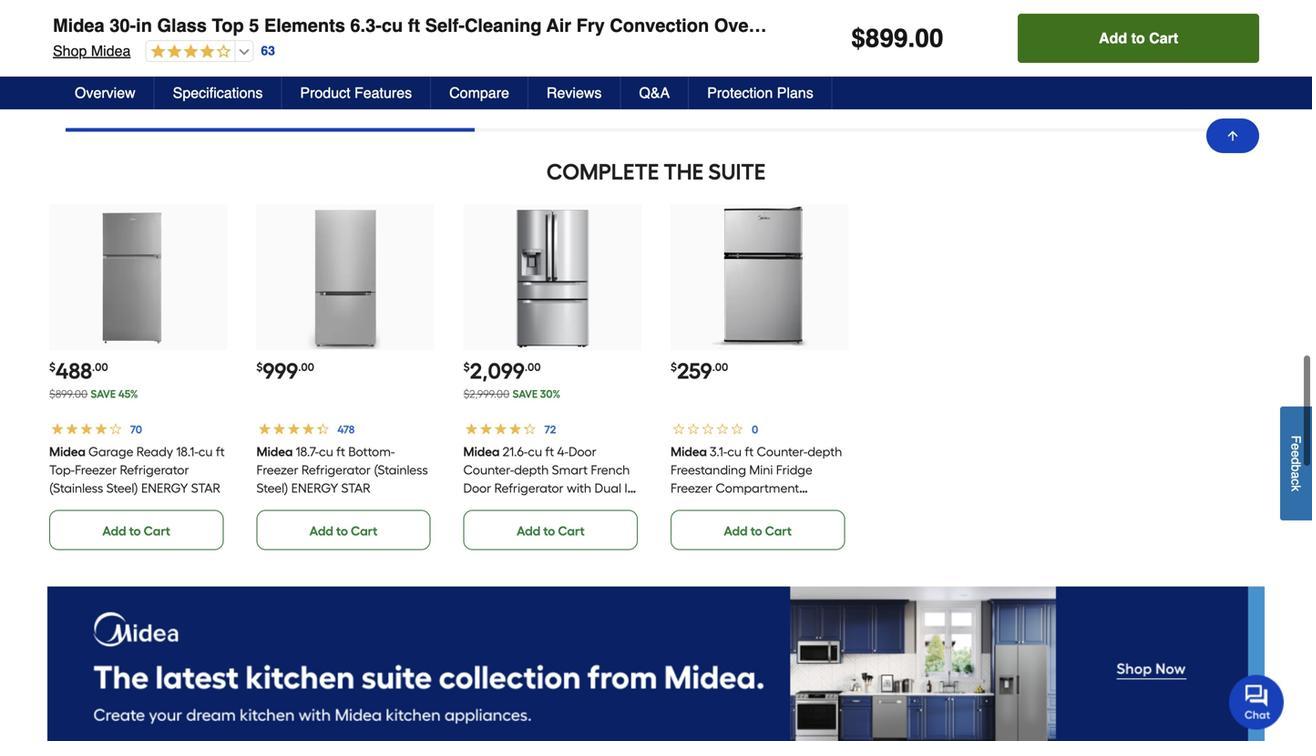 Task type: describe. For each thing, give the bounding box(es) containing it.
the
[[664, 159, 704, 185]]

$ 2,097
[[1206, 36, 1284, 65]]

$ 488 .00
[[49, 358, 108, 384]]

b
[[1289, 464, 1304, 472]]

french for . 00
[[630, 75, 669, 90]]

& inside 21.6-cu ft counter-depth french door refrigerator & electric range suite in stainless steel
[[1155, 75, 1164, 90]]

side
[[210, 75, 235, 90]]

steel inside 21.6-cu ft counter-depth french door refrigerator, electric range & over the range microwave oven suite in stainless steel
[[501, 112, 530, 126]]

3.1-cu ft counter-depth freestanding mini fridge freezer compartment (stainless steel) energy star
[[671, 444, 843, 514]]

depth inside 21.6-cu ft 4-door counter-depth smart french door refrigerator with dual ice maker (stainless steel) energy star
[[515, 462, 549, 478]]

add for garage ready 18.1-cu ft top-freezer refrigerator (stainless steel) energy star
[[102, 523, 126, 539]]

$899.00 save 45%
[[49, 388, 138, 401]]

steel) inside 18.7-cu ft bottom- freezer refrigerator (stainless steel) energy star
[[256, 481, 288, 496]]

midea inside the "259" list item
[[671, 444, 707, 460]]

complete the suite heading
[[47, 154, 1265, 190]]

|
[[190, 35, 197, 66]]

star inside 21.6-cu ft 4-door counter-depth smart french door refrigerator with dual ice maker (stainless steel) energy star
[[514, 517, 543, 533]]

midea 21.6-cu ft 4-door counter-depth smart french door refrigerator with dual ice maker (stainless steel) energy star image
[[482, 207, 624, 349]]

3,596 . 00
[[840, 36, 939, 65]]

21.6-cu ft counter-depth french door refrigerator & electric range suite in stainless steel
[[826, 75, 1164, 108]]

$1,100.00
[[246, 53, 311, 70]]

3.1-
[[710, 444, 728, 460]]

to for garage ready 18.1-cu ft top-freezer refrigerator (stainless steel) energy star
[[129, 523, 141, 539]]

899
[[866, 24, 908, 53]]

2,099 list item
[[464, 205, 642, 550]]

energy inside 3.1-cu ft counter-depth freestanding mini fridge freezer compartment (stainless steel) energy star
[[763, 499, 810, 514]]

2,099
[[470, 358, 525, 384]]

energy inside 21.6-cu ft 4-door counter-depth smart french door refrigerator with dual ice maker (stainless steel) energy star
[[464, 517, 511, 533]]

add to cart link for steel)
[[49, 510, 224, 550]]

door up the with
[[569, 444, 597, 460]]

mini
[[750, 462, 773, 478]]

steel) inside 21.6-cu ft 4-door counter-depth smart french door refrigerator with dual ice maker (stainless steel) energy star
[[561, 499, 592, 514]]

midea down '3,596'
[[826, 75, 862, 90]]

to inside "button"
[[1132, 30, 1146, 46]]

refrigerator inside 18.7-cu ft bottom- freezer refrigerator (stainless steel) energy star
[[301, 462, 371, 478]]

30%
[[540, 388, 561, 401]]

by-
[[192, 75, 210, 90]]

fry
[[577, 15, 605, 36]]

& inside 21.6-cu ft counter-depth french door refrigerator, electric range & over the range microwave oven suite in stainless steel
[[532, 94, 541, 108]]

protection
[[708, 84, 773, 101]]

21.6- inside 21.6-cu ft 4-door counter-depth smart french door refrigerator with dual ice maker (stainless steel) energy star
[[503, 444, 528, 460]]

$ for 488
[[49, 361, 56, 374]]

(stainless inside 3.1-cu ft counter-depth freestanding mini fridge freezer compartment (stainless steel) energy star
[[671, 499, 725, 514]]

f e e d b a c k
[[1289, 435, 1304, 491]]

c
[[1289, 479, 1304, 485]]

21.6-cu ft 4-door counter-depth smart french door refrigerator with dual ice maker (stainless steel) energy star
[[464, 444, 642, 533]]

self-
[[425, 15, 465, 36]]

shop midea
[[53, 42, 131, 59]]

5
[[249, 15, 259, 36]]

4-
[[558, 444, 569, 460]]

dual
[[595, 481, 622, 496]]

ice
[[625, 481, 642, 496]]

.00 for 2,099
[[525, 361, 541, 374]]

in inside 21.6-cu ft counter-depth french door refrigerator & electric range suite in stainless steel
[[945, 94, 955, 108]]

add to cart link for door
[[464, 510, 638, 550]]

$ 2,496 . 00
[[66, 36, 179, 65]]

18.7-cu ft bottom- freezer refrigerator (stainless steel) energy star
[[256, 444, 428, 496]]

cu for 26.3-cu ft si
[[1275, 75, 1288, 90]]

$ for 2,097
[[1206, 36, 1220, 65]]

steel inside 21.6-cu ft counter-depth french door refrigerator & electric range suite in stainless steel
[[1014, 94, 1043, 108]]

3,596
[[840, 36, 904, 65]]

electric inside 21.6-cu ft counter-depth french door refrigerator, electric range & over the range microwave oven suite in stainless steel
[[446, 94, 488, 108]]

.00 for 488
[[92, 361, 108, 374]]

midea up shop
[[53, 15, 105, 36]]

21.6- for .
[[486, 75, 515, 90]]

range up $5,296.00
[[964, 15, 1019, 36]]

refrigerator inside 21.6-cu ft counter-depth french door refrigerator & electric range suite in stainless steel
[[1084, 75, 1152, 90]]

refrigerator inside garage ready 18.1-cu ft top-freezer refrigerator (stainless steel) energy star
[[120, 462, 189, 478]]

save
[[208, 53, 242, 70]]

to for 21.6-cu ft 4-door counter-depth smart french door refrigerator with dual ice maker (stainless steel) energy star
[[544, 523, 555, 539]]

cart inside "button"
[[1150, 30, 1179, 46]]

protection plans button
[[689, 77, 833, 109]]

midea garage ready 18.1-cu ft top-freezer refrigerator (stainless steel) energy star image
[[67, 207, 209, 349]]

chat invite button image
[[1230, 674, 1285, 730]]

$2,999.00
[[464, 388, 510, 401]]

product features button
[[282, 77, 431, 109]]

18.1-
[[176, 444, 198, 460]]

maker
[[464, 499, 500, 514]]

freezer inside 3.1-cu ft counter-depth freestanding mini fridge freezer compartment (stainless steel) energy star
[[671, 481, 713, 496]]

cu for 21.6-cu ft 4-door counter-depth smart french door refrigerator with dual ice maker (stainless steel) energy star
[[528, 444, 543, 460]]

freezer inside 18.7-cu ft bottom- freezer refrigerator (stainless steel) energy star
[[256, 462, 298, 478]]

depth for . 00
[[592, 75, 626, 90]]

30-
[[110, 15, 136, 36]]

a
[[1289, 472, 1304, 479]]

$ for 899
[[852, 24, 866, 53]]

freestanding
[[671, 462, 747, 478]]

add to cart for 21.6-cu ft 4-door counter-depth smart french door refrigerator with dual ice maker (stainless steel) energy star
[[517, 523, 585, 539]]

1 horizontal spatial smart
[[836, 15, 888, 36]]

energy inside garage ready 18.1-cu ft top-freezer refrigerator (stainless steel) energy star
[[141, 481, 188, 496]]

add for 18.7-cu ft bottom- freezer refrigerator (stainless steel) energy star
[[310, 523, 334, 539]]

488
[[56, 358, 92, 384]]

26.3-cu ft side-by-side refrigerator & electric range suite in stainless steel
[[66, 75, 405, 108]]

smart inside 21.6-cu ft 4-door counter-depth smart french door refrigerator with dual ice maker (stainless steel) energy star
[[552, 462, 588, 478]]

midea inside 488 list item
[[49, 444, 86, 460]]

top-
[[49, 462, 75, 478]]

depth for 3,596 . 00
[[972, 75, 1006, 90]]

range inside 26.3-cu ft side-by-side refrigerator & electric range suite in stainless steel
[[367, 75, 405, 90]]

reviews
[[547, 84, 602, 101]]

(stainless up $1,700.00
[[1025, 15, 1111, 36]]

electric inside 21.6-cu ft counter-depth french door refrigerator & electric range suite in stainless steel
[[826, 94, 868, 108]]

refrigerator,
[[704, 75, 774, 90]]

.00 for 999
[[298, 361, 314, 374]]

midea 30-in glass top 5 elements 6.3-cu ft self-cleaning air fry convection oven slide-in smart electric range (stainless steel)
[[53, 15, 1165, 36]]

overview button
[[57, 77, 155, 109]]

add to cart button
[[1018, 14, 1260, 63]]

$5,296.00
[[968, 37, 1033, 53]]

star inside garage ready 18.1-cu ft top-freezer refrigerator (stainless steel) energy star
[[191, 481, 221, 496]]

door inside 21.6-cu ft counter-depth french door refrigerator, electric range & over the range microwave oven suite in stainless steel
[[673, 75, 700, 90]]

488 list item
[[49, 205, 227, 550]]

electric up the 3,596 . 00
[[893, 15, 959, 36]]

counter- inside 21.6-cu ft 4-door counter-depth smart french door refrigerator with dual ice maker (stainless steel) energy star
[[464, 462, 515, 478]]

add to cart for 18.7-cu ft bottom- freezer refrigerator (stainless steel) energy star
[[310, 523, 378, 539]]

energy inside 18.7-cu ft bottom- freezer refrigerator (stainless steel) energy star
[[291, 481, 338, 496]]

ft for 21.6-cu ft counter-depth french door refrigerator & electric range suite in stainless steel
[[912, 75, 919, 90]]

(stainless inside garage ready 18.1-cu ft top-freezer refrigerator (stainless steel) energy star
[[49, 481, 103, 496]]

range right "the" at the left top
[[597, 94, 634, 108]]

$ 899 . 00
[[852, 24, 944, 53]]

protection plans
[[708, 84, 814, 101]]

electric inside 26.3-cu ft side-by-side refrigerator & electric range suite in stainless steel
[[322, 75, 364, 90]]

$ 999 .00
[[256, 358, 314, 384]]

ft for 21.6-cu ft counter-depth french door refrigerator, electric range & over the range microwave oven suite in stainless steel
[[532, 75, 539, 90]]

plans
[[777, 84, 814, 101]]

specifications button
[[155, 77, 282, 109]]

to for 18.7-cu ft bottom- freezer refrigerator (stainless steel) energy star
[[336, 523, 348, 539]]

ft inside garage ready 18.1-cu ft top-freezer refrigerator (stainless steel) energy star
[[216, 444, 225, 460]]

midea down shop midea
[[66, 75, 102, 90]]

add inside "button"
[[1099, 30, 1128, 46]]

shop
[[53, 42, 87, 59]]

midea inside 2,099 list item
[[464, 444, 500, 460]]

q&a button
[[621, 77, 689, 109]]

side-
[[162, 75, 192, 90]]

range inside 21.6-cu ft counter-depth french door refrigerator & electric range suite in stainless steel
[[871, 94, 909, 108]]

cu for 21.6-cu ft counter-depth french door refrigerator & electric range suite in stainless steel
[[895, 75, 908, 90]]

cu inside garage ready 18.1-cu ft top-freezer refrigerator (stainless steel) energy star
[[198, 444, 213, 460]]

specifications
[[173, 84, 263, 101]]

complete
[[547, 159, 659, 185]]

fridge
[[776, 462, 813, 478]]

cart for 21.6-cu ft 4-door counter-depth smart french door refrigerator with dual ice maker (stainless steel) energy star
[[558, 523, 585, 539]]

.00 for 259
[[713, 361, 729, 374]]

steel inside 26.3-cu ft side-by-side refrigerator & electric range suite in stainless steel
[[167, 94, 196, 108]]

2 e from the top
[[1289, 450, 1304, 457]]

compare button
[[431, 77, 529, 109]]

$ 2,099 .00
[[464, 358, 541, 384]]

$ for 2,496
[[66, 36, 80, 65]]

garage
[[88, 444, 133, 460]]

(stainless inside 18.7-cu ft bottom- freezer refrigerator (stainless steel) energy star
[[374, 462, 428, 478]]

to for 3.1-cu ft counter-depth freestanding mini fridge freezer compartment (stainless steel) energy star
[[751, 523, 763, 539]]

midea 18.7-cu ft bottom-freezer refrigerator (stainless steel) energy star image
[[274, 207, 417, 349]]

freezer inside garage ready 18.1-cu ft top-freezer refrigerator (stainless steel) energy star
[[75, 462, 117, 478]]

26.3- for side-
[[105, 75, 134, 90]]

midea 3.1-cu ft counter-depth freestanding mini fridge freezer compartment (stainless steel) energy star image
[[689, 207, 831, 349]]

arrow up image
[[1226, 129, 1241, 143]]



Task type: vqa. For each thing, say whether or not it's contained in the screenshot.
COUNTER- related to ENERGY
yes



Task type: locate. For each thing, give the bounding box(es) containing it.
2 .00 from the left
[[298, 361, 314, 374]]

depth inside 3.1-cu ft counter-depth freestanding mini fridge freezer compartment (stainless steel) energy star
[[808, 444, 843, 460]]

to inside 488 list item
[[129, 523, 141, 539]]

cart inside 999 list item
[[351, 523, 378, 539]]

to inside 2,099 list item
[[544, 523, 555, 539]]

2 add to cart link from the left
[[256, 510, 431, 550]]

1 horizontal spatial 26.3-
[[1246, 75, 1275, 90]]

product features
[[300, 84, 412, 101]]

cart down the with
[[558, 523, 585, 539]]

0 vertical spatial smart
[[836, 15, 888, 36]]

add to cart link down the compartment
[[671, 510, 845, 550]]

4 add to cart link from the left
[[671, 510, 845, 550]]

counter- inside 21.6-cu ft counter-depth french door refrigerator & electric range suite in stainless steel
[[922, 75, 972, 90]]

counter- for in
[[922, 75, 972, 90]]

add to cart link inside 2,099 list item
[[464, 510, 638, 550]]

3 add to cart link from the left
[[464, 510, 638, 550]]

4 .00 from the left
[[713, 361, 729, 374]]

overview
[[75, 84, 136, 101]]

midea up maker
[[464, 444, 500, 460]]

1 add to cart link from the left
[[49, 510, 224, 550]]

1 depth from the left
[[592, 75, 626, 90]]

$3,596.00
[[208, 37, 273, 53]]

the
[[576, 94, 593, 108]]

.00 inside $ 488 .00
[[92, 361, 108, 374]]

door up maker
[[464, 481, 492, 496]]

cu for 21.6-cu ft counter-depth french door refrigerator, electric range & over the range microwave oven suite in stainless steel
[[515, 75, 528, 90]]

.00
[[92, 361, 108, 374], [298, 361, 314, 374], [525, 361, 541, 374], [713, 361, 729, 374]]

suite inside 21.6-cu ft counter-depth french door refrigerator, electric range & over the range microwave oven suite in stainless steel
[[737, 94, 766, 108]]

add to cart link down the with
[[464, 510, 638, 550]]

1 vertical spatial oven
[[703, 94, 733, 108]]

si
[[1303, 75, 1313, 90]]

1 horizontal spatial &
[[532, 94, 541, 108]]

depth down 30% at the bottom left of page
[[515, 462, 549, 478]]

18.7-
[[296, 444, 319, 460]]

midea left 18.7-
[[256, 444, 293, 460]]

1 horizontal spatial stainless
[[446, 112, 498, 126]]

refrigerator inside 21.6-cu ft 4-door counter-depth smart french door refrigerator with dual ice maker (stainless steel) energy star
[[495, 481, 564, 496]]

26.3- down 2,097
[[1246, 75, 1275, 90]]

ft down . 00
[[532, 75, 539, 90]]

cart for 18.7-cu ft bottom- freezer refrigerator (stainless steel) energy star
[[351, 523, 378, 539]]

smart up '3,596'
[[836, 15, 888, 36]]

ft for 21.6-cu ft 4-door counter-depth smart french door refrigerator with dual ice maker (stainless steel) energy star
[[546, 444, 555, 460]]

0 vertical spatial oven
[[714, 15, 760, 36]]

stainless inside 21.6-cu ft counter-depth french door refrigerator & electric range suite in stainless steel
[[959, 94, 1010, 108]]

convection
[[610, 15, 709, 36]]

steel down side-
[[167, 94, 196, 108]]

cu left bottom-
[[319, 444, 333, 460]]

slide-
[[765, 15, 815, 36]]

scrollbar
[[66, 128, 475, 132]]

reviews button
[[529, 77, 621, 109]]

midea down 30-
[[91, 42, 131, 59]]

star inside 3.1-cu ft counter-depth freestanding mini fridge freezer compartment (stainless steel) energy star
[[813, 499, 842, 514]]

advertisement region
[[47, 587, 1265, 741]]

add to cart link for star
[[256, 510, 431, 550]]

to inside the "259" list item
[[751, 523, 763, 539]]

$ for 259
[[671, 361, 677, 374]]

ft for 26.3-cu ft si
[[1292, 75, 1299, 90]]

steel) inside 3.1-cu ft counter-depth freestanding mini fridge freezer compartment (stainless steel) energy star
[[728, 499, 760, 514]]

cu inside 21.6-cu ft counter-depth french door refrigerator, electric range & over the range microwave oven suite in stainless steel
[[515, 75, 528, 90]]

26.3- inside 26.3-cu ft side-by-side refrigerator & electric range suite in stainless steel
[[105, 75, 134, 90]]

door
[[673, 75, 700, 90], [1053, 75, 1081, 90], [569, 444, 597, 460], [464, 481, 492, 496]]

glass
[[157, 15, 207, 36]]

6.3-
[[350, 15, 382, 36]]

counter- up over
[[542, 75, 592, 90]]

0 vertical spatial depth
[[808, 444, 843, 460]]

midea down $ 2,097
[[1206, 75, 1242, 90]]

save inside 2,099 list item
[[513, 388, 538, 401]]

(stainless inside 21.6-cu ft 4-door counter-depth smart french door refrigerator with dual ice maker (stainless steel) energy star
[[503, 499, 557, 514]]

depth
[[592, 75, 626, 90], [972, 75, 1006, 90]]

q&a
[[639, 84, 670, 101]]

freezer
[[75, 462, 117, 478], [256, 462, 298, 478], [671, 481, 713, 496]]

door up microwave
[[673, 75, 700, 90]]

cu down the 3,596 . 00
[[895, 75, 908, 90]]

45%
[[118, 388, 138, 401]]

(stainless down bottom-
[[374, 462, 428, 478]]

add for 21.6-cu ft 4-door counter-depth smart french door refrigerator with dual ice maker (stainless steel) energy star
[[517, 523, 541, 539]]

suite inside 26.3-cu ft side-by-side refrigerator & electric range suite in stainless steel
[[66, 94, 95, 108]]

midea up top-
[[49, 444, 86, 460]]

0 horizontal spatial freezer
[[75, 462, 117, 478]]

cu down . 00
[[515, 75, 528, 90]]

3.9 stars image
[[146, 44, 231, 61]]

garage ready 18.1-cu ft top-freezer refrigerator (stainless steel) energy star
[[49, 444, 225, 496]]

french up microwave
[[630, 75, 669, 90]]

& down add to cart "button" on the right of the page
[[1155, 75, 1164, 90]]

energy down ready
[[141, 481, 188, 496]]

refrigerator inside 26.3-cu ft side-by-side refrigerator & electric range suite in stainless steel
[[239, 75, 306, 90]]

e up d
[[1289, 443, 1304, 450]]

0 horizontal spatial depth
[[515, 462, 549, 478]]

electric down self-
[[446, 94, 488, 108]]

(stainless
[[1025, 15, 1111, 36], [374, 462, 428, 478], [49, 481, 103, 496], [503, 499, 557, 514], [671, 499, 725, 514]]

range
[[964, 15, 1019, 36], [367, 75, 405, 90], [491, 94, 529, 108], [597, 94, 634, 108], [871, 94, 909, 108]]

energy down 18.7-
[[291, 481, 338, 496]]

star inside 18.7-cu ft bottom- freezer refrigerator (stainless steel) energy star
[[341, 481, 371, 496]]

ft down the 3,596 . 00
[[912, 75, 919, 90]]

stainless down side-
[[112, 94, 164, 108]]

1 horizontal spatial depth
[[808, 444, 843, 460]]

2 horizontal spatial steel
[[1014, 94, 1043, 108]]

cart down 18.7-cu ft bottom- freezer refrigerator (stainless steel) energy star
[[351, 523, 378, 539]]

midea down self-
[[446, 75, 482, 90]]

depth
[[808, 444, 843, 460], [515, 462, 549, 478]]

range down the 3,596 . 00
[[871, 94, 909, 108]]

add to cart link for compartment
[[671, 510, 845, 550]]

cu
[[382, 15, 403, 36], [134, 75, 148, 90], [515, 75, 528, 90], [895, 75, 908, 90], [1275, 75, 1288, 90], [198, 444, 213, 460], [319, 444, 333, 460], [528, 444, 543, 460], [728, 444, 742, 460]]

.00 inside $ 259 .00
[[713, 361, 729, 374]]

$ for 999
[[256, 361, 263, 374]]

compartment
[[716, 481, 800, 496]]

french inside 21.6-cu ft counter-depth french door refrigerator, electric range & over the range microwave oven suite in stainless steel
[[630, 75, 669, 90]]

cart down the compartment
[[765, 523, 792, 539]]

$
[[852, 24, 866, 53], [66, 36, 80, 65], [1206, 36, 1220, 65], [49, 361, 56, 374], [256, 361, 263, 374], [464, 361, 470, 374], [671, 361, 677, 374]]

ft up mini
[[745, 444, 754, 460]]

counter- for energy
[[757, 444, 808, 460]]

21.6-cu ft counter-depth french door refrigerator, electric range & over the range microwave oven suite in stainless steel
[[446, 75, 779, 126]]

ft for 26.3-cu ft side-by-side refrigerator & electric range suite in stainless steel
[[151, 75, 159, 90]]

steel down $1,700.00
[[1014, 94, 1043, 108]]

2 save from the left
[[513, 388, 538, 401]]

range left over
[[491, 94, 529, 108]]

with
[[567, 481, 592, 496]]

save left "45%"
[[91, 388, 116, 401]]

&
[[310, 75, 318, 90], [1155, 75, 1164, 90], [532, 94, 541, 108]]

cu for 26.3-cu ft side-by-side refrigerator & electric range suite in stainless steel
[[134, 75, 148, 90]]

cu inside '26.3-cu ft si'
[[1275, 75, 1288, 90]]

add to cart for garage ready 18.1-cu ft top-freezer refrigerator (stainless steel) energy star
[[102, 523, 170, 539]]

k
[[1289, 485, 1304, 491]]

oven left slide-
[[714, 15, 760, 36]]

suite down the 3,596 . 00
[[912, 94, 942, 108]]

freezer down 18.7-
[[256, 462, 298, 478]]

features
[[355, 84, 412, 101]]

midea
[[53, 15, 105, 36], [91, 42, 131, 59], [66, 75, 102, 90], [446, 75, 482, 90], [826, 75, 862, 90], [1206, 75, 1242, 90], [49, 444, 86, 460], [256, 444, 293, 460], [464, 444, 500, 460], [671, 444, 707, 460]]

counter- inside 21.6-cu ft counter-depth french door refrigerator, electric range & over the range microwave oven suite in stainless steel
[[542, 75, 592, 90]]

1 26.3- from the left
[[105, 75, 134, 90]]

(stainless down freestanding
[[671, 499, 725, 514]]

.00 up 18.7-
[[298, 361, 314, 374]]

stainless
[[112, 94, 164, 108], [959, 94, 1010, 108], [446, 112, 498, 126]]

add
[[1099, 30, 1128, 46], [102, 523, 126, 539], [310, 523, 334, 539], [517, 523, 541, 539], [724, 523, 748, 539]]

steel) inside garage ready 18.1-cu ft top-freezer refrigerator (stainless steel) energy star
[[106, 481, 138, 496]]

stainless down compare button
[[446, 112, 498, 126]]

add to cart
[[1099, 30, 1179, 46], [102, 523, 170, 539], [310, 523, 378, 539], [517, 523, 585, 539], [724, 523, 792, 539]]

save for 488
[[91, 388, 116, 401]]

air
[[547, 15, 572, 36]]

2 horizontal spatial stainless
[[959, 94, 1010, 108]]

21.6- inside 21.6-cu ft counter-depth french door refrigerator, electric range & over the range microwave oven suite in stainless steel
[[486, 75, 515, 90]]

add to cart link inside 999 list item
[[256, 510, 431, 550]]

save inside 488 list item
[[91, 388, 116, 401]]

ft inside 26.3-cu ft side-by-side refrigerator & electric range suite in stainless steel
[[151, 75, 159, 90]]

add inside 2,099 list item
[[517, 523, 541, 539]]

.00 inside $ 2,099 .00
[[525, 361, 541, 374]]

oven for slide-
[[714, 15, 760, 36]]

french up dual
[[591, 462, 630, 478]]

& left over
[[532, 94, 541, 108]]

(stainless down top-
[[49, 481, 103, 496]]

add inside 999 list item
[[310, 523, 334, 539]]

cu inside 26.3-cu ft side-by-side refrigerator & electric range suite in stainless steel
[[134, 75, 148, 90]]

ft inside 21.6-cu ft 4-door counter-depth smart french door refrigerator with dual ice maker (stainless steel) energy star
[[546, 444, 555, 460]]

cu left si
[[1275, 75, 1288, 90]]

1 horizontal spatial freezer
[[256, 462, 298, 478]]

2 horizontal spatial &
[[1155, 75, 1164, 90]]

21.6- down cleaning
[[486, 75, 515, 90]]

counter- up maker
[[464, 462, 515, 478]]

2,097
[[1220, 36, 1284, 65]]

microwave
[[638, 94, 699, 108]]

& inside 26.3-cu ft side-by-side refrigerator & electric range suite in stainless steel
[[310, 75, 318, 90]]

26.3- down $ 2,496 . 00
[[105, 75, 134, 90]]

oven
[[714, 15, 760, 36], [703, 94, 733, 108]]

electric down 6.3-
[[322, 75, 364, 90]]

21.6- down '3,596'
[[866, 75, 895, 90]]

top
[[212, 15, 244, 36]]

depth up "the" at the left top
[[592, 75, 626, 90]]

counter- inside 3.1-cu ft counter-depth freestanding mini fridge freezer compartment (stainless steel) energy star
[[757, 444, 808, 460]]

26.3-cu ft si
[[1206, 75, 1313, 108]]

cu right ready
[[198, 444, 213, 460]]

steel down compare button
[[501, 112, 530, 126]]

. 00
[[524, 36, 559, 65]]

$3,596.00 save $1,100.00
[[208, 37, 311, 70]]

26.3- inside '26.3-cu ft si'
[[1246, 75, 1275, 90]]

0 horizontal spatial save
[[91, 388, 116, 401]]

ft left bottom-
[[336, 444, 345, 460]]

cu inside 18.7-cu ft bottom- freezer refrigerator (stainless steel) energy star
[[319, 444, 333, 460]]

save for 2,099
[[513, 388, 538, 401]]

add inside 488 list item
[[102, 523, 126, 539]]

$899.00
[[49, 388, 88, 401]]

0 horizontal spatial 26.3-
[[105, 75, 134, 90]]

cu inside 21.6-cu ft 4-door counter-depth smart french door refrigerator with dual ice maker (stainless steel) energy star
[[528, 444, 543, 460]]

ft left 4-
[[546, 444, 555, 460]]

.00 up 30% at the bottom left of page
[[525, 361, 541, 374]]

ft for 18.7-cu ft bottom- freezer refrigerator (stainless steel) energy star
[[336, 444, 345, 460]]

ft inside 21.6-cu ft counter-depth french door refrigerator, electric range & over the range microwave oven suite in stainless steel
[[532, 75, 539, 90]]

suite right the
[[709, 159, 766, 185]]

in
[[136, 15, 152, 36], [815, 15, 831, 36], [98, 94, 108, 108], [769, 94, 779, 108], [945, 94, 955, 108]]

in inside 26.3-cu ft side-by-side refrigerator & electric range suite in stainless steel
[[98, 94, 108, 108]]

21.6- for 3,596
[[866, 75, 895, 90]]

bottom-
[[348, 444, 395, 460]]

to inside 999 list item
[[336, 523, 348, 539]]

depth down $5,296.00
[[972, 75, 1006, 90]]

stainless inside 26.3-cu ft side-by-side refrigerator & electric range suite in stainless steel
[[112, 94, 164, 108]]

add to cart inside 999 list item
[[310, 523, 378, 539]]

cart down garage ready 18.1-cu ft top-freezer refrigerator (stainless steel) energy star
[[144, 523, 170, 539]]

energy
[[141, 481, 188, 496], [291, 481, 338, 496], [763, 499, 810, 514], [464, 517, 511, 533]]

refrigerator down 4-
[[495, 481, 564, 496]]

1 horizontal spatial steel
[[501, 112, 530, 126]]

ft for 3.1-cu ft counter-depth freestanding mini fridge freezer compartment (stainless steel) energy star
[[745, 444, 754, 460]]

depth inside 21.6-cu ft counter-depth french door refrigerator & electric range suite in stainless steel
[[972, 75, 1006, 90]]

$ inside $ 2,099 .00
[[464, 361, 470, 374]]

999 list item
[[256, 205, 435, 550]]

counter-
[[542, 75, 592, 90], [922, 75, 972, 90], [757, 444, 808, 460], [464, 462, 515, 478]]

cart left $ 2,097
[[1150, 30, 1179, 46]]

1 horizontal spatial depth
[[972, 75, 1006, 90]]

.
[[908, 24, 916, 53], [144, 36, 151, 65], [524, 36, 531, 65], [904, 36, 911, 65]]

add to cart link inside the "259" list item
[[671, 510, 845, 550]]

.00 inside $ 999 .00
[[298, 361, 314, 374]]

$ 259 .00
[[671, 358, 729, 384]]

ft left self-
[[408, 15, 420, 36]]

cu inside 21.6-cu ft counter-depth french door refrigerator & electric range suite in stainless steel
[[895, 75, 908, 90]]

cu inside 3.1-cu ft counter-depth freestanding mini fridge freezer compartment (stainless steel) energy star
[[728, 444, 742, 460]]

0 horizontal spatial stainless
[[112, 94, 164, 108]]

1 vertical spatial depth
[[515, 462, 549, 478]]

add to cart inside 488 list item
[[102, 523, 170, 539]]

cu up freestanding
[[728, 444, 742, 460]]

suite inside 21.6-cu ft counter-depth french door refrigerator & electric range suite in stainless steel
[[912, 94, 942, 108]]

63
[[261, 43, 275, 58]]

cu left self-
[[382, 15, 403, 36]]

compare
[[450, 84, 510, 101]]

1 horizontal spatial save
[[513, 388, 538, 401]]

0 horizontal spatial &
[[310, 75, 318, 90]]

ft
[[408, 15, 420, 36], [151, 75, 159, 90], [532, 75, 539, 90], [912, 75, 919, 90], [1292, 75, 1299, 90], [216, 444, 225, 460], [336, 444, 345, 460], [546, 444, 555, 460], [745, 444, 754, 460]]

in inside 21.6-cu ft counter-depth french door refrigerator, electric range & over the range microwave oven suite in stainless steel
[[769, 94, 779, 108]]

$ inside $ 259 .00
[[671, 361, 677, 374]]

ft left si
[[1292, 75, 1299, 90]]

cart inside 488 list item
[[144, 523, 170, 539]]

freezer down freestanding
[[671, 481, 713, 496]]

freezer down garage
[[75, 462, 117, 478]]

0 horizontal spatial steel
[[167, 94, 196, 108]]

cu for 3.1-cu ft counter-depth freestanding mini fridge freezer compartment (stainless steel) energy star
[[728, 444, 742, 460]]

259 list item
[[671, 205, 849, 550]]

french down $1,700.00
[[1010, 75, 1049, 90]]

counter- for the
[[542, 75, 592, 90]]

2 depth from the left
[[972, 75, 1006, 90]]

1 save from the left
[[91, 388, 116, 401]]

ft inside 18.7-cu ft bottom- freezer refrigerator (stainless steel) energy star
[[336, 444, 345, 460]]

depth inside 21.6-cu ft counter-depth french door refrigerator, electric range & over the range microwave oven suite in stainless steel
[[592, 75, 626, 90]]

door inside 21.6-cu ft counter-depth french door refrigerator & electric range suite in stainless steel
[[1053, 75, 1081, 90]]

star
[[191, 481, 221, 496], [341, 481, 371, 496], [813, 499, 842, 514], [514, 517, 543, 533]]

2 26.3- from the left
[[1246, 75, 1275, 90]]

stainless inside 21.6-cu ft counter-depth french door refrigerator, electric range & over the range microwave oven suite in stainless steel
[[446, 112, 498, 126]]

complete the suite
[[547, 159, 766, 185]]

cu for 18.7-cu ft bottom- freezer refrigerator (stainless steel) energy star
[[319, 444, 333, 460]]

energy down the compartment
[[763, 499, 810, 514]]

$5,296.00 $1,700.00
[[968, 37, 1071, 70]]

french for 3,596 . 00
[[1010, 75, 1049, 90]]

1 e from the top
[[1289, 443, 1304, 450]]

999
[[263, 358, 298, 384]]

cu left side-
[[134, 75, 148, 90]]

product
[[300, 84, 351, 101]]

$ for 2,099
[[464, 361, 470, 374]]

$ inside $ 488 .00
[[49, 361, 56, 374]]

f e e d b a c k button
[[1281, 406, 1313, 520]]

add to cart link inside 488 list item
[[49, 510, 224, 550]]

oven down refrigerator,
[[703, 94, 733, 108]]

add for 3.1-cu ft counter-depth freestanding mini fridge freezer compartment (stainless steel) energy star
[[724, 523, 748, 539]]

to
[[1132, 30, 1146, 46], [129, 523, 141, 539], [336, 523, 348, 539], [544, 523, 555, 539], [751, 523, 763, 539]]

cart for 3.1-cu ft counter-depth freestanding mini fridge freezer compartment (stainless steel) energy star
[[765, 523, 792, 539]]

add to cart for 3.1-cu ft counter-depth freestanding mini fridge freezer compartment (stainless steel) energy star
[[724, 523, 792, 539]]

e up b
[[1289, 450, 1304, 457]]

3 .00 from the left
[[525, 361, 541, 374]]

ft right 18.1-
[[216, 444, 225, 460]]

cleaning
[[465, 15, 542, 36]]

suite down refrigerator,
[[737, 94, 766, 108]]

french inside 21.6-cu ft 4-door counter-depth smart french door refrigerator with dual ice maker (stainless steel) energy star
[[591, 462, 630, 478]]

0 horizontal spatial depth
[[592, 75, 626, 90]]

21.6- left 4-
[[503, 444, 528, 460]]

e
[[1289, 443, 1304, 450], [1289, 450, 1304, 457]]

elements
[[264, 15, 345, 36]]

add to cart inside "button"
[[1099, 30, 1179, 46]]

smart down 4-
[[552, 462, 588, 478]]

add to cart link down 18.7-cu ft bottom- freezer refrigerator (stainless steel) energy star
[[256, 510, 431, 550]]

door down $1,700.00
[[1053, 75, 1081, 90]]

over
[[544, 94, 572, 108]]

.00 up $899.00 save 45%
[[92, 361, 108, 374]]

(stainless right maker
[[503, 499, 557, 514]]

ft inside 3.1-cu ft counter-depth freestanding mini fridge freezer compartment (stainless steel) energy star
[[745, 444, 754, 460]]

$ inside $ 999 .00
[[256, 361, 263, 374]]

electric right the plans
[[826, 94, 868, 108]]

cart
[[1150, 30, 1179, 46], [144, 523, 170, 539], [351, 523, 378, 539], [558, 523, 585, 539], [765, 523, 792, 539]]

cu left 4-
[[528, 444, 543, 460]]

.00 up 3.1- at the bottom
[[713, 361, 729, 374]]

steel)
[[1116, 15, 1165, 36], [106, 481, 138, 496], [256, 481, 288, 496], [561, 499, 592, 514], [728, 499, 760, 514]]

refrigerator down $1,100.00
[[239, 75, 306, 90]]

& down $1,100.00
[[310, 75, 318, 90]]

midea up freestanding
[[671, 444, 707, 460]]

cart for garage ready 18.1-cu ft top-freezer refrigerator (stainless steel) energy star
[[144, 523, 170, 539]]

0 horizontal spatial smart
[[552, 462, 588, 478]]

counter- up fridge
[[757, 444, 808, 460]]

counter- down $5,296.00
[[922, 75, 972, 90]]

oven for suite
[[703, 94, 733, 108]]

2,496
[[80, 36, 144, 65]]

1 .00 from the left
[[92, 361, 108, 374]]

electric
[[893, 15, 959, 36], [322, 75, 364, 90], [446, 94, 488, 108], [826, 94, 868, 108]]

1 vertical spatial smart
[[552, 462, 588, 478]]

midea inside 999 list item
[[256, 444, 293, 460]]

refrigerator down add to cart "button" on the right of the page
[[1084, 75, 1152, 90]]

suite inside heading
[[709, 159, 766, 185]]

add to cart link down garage ready 18.1-cu ft top-freezer refrigerator (stainless steel) energy star
[[49, 510, 224, 550]]

range down 6.3-
[[367, 75, 405, 90]]

ready
[[137, 444, 173, 460]]

26.3- for si
[[1246, 75, 1275, 90]]

refrigerator down 18.7-
[[301, 462, 371, 478]]

save left 30% at the bottom left of page
[[513, 388, 538, 401]]

$2,999.00 save 30%
[[464, 388, 561, 401]]

steel
[[167, 94, 196, 108], [1014, 94, 1043, 108], [501, 112, 530, 126]]

2 horizontal spatial freezer
[[671, 481, 713, 496]]



